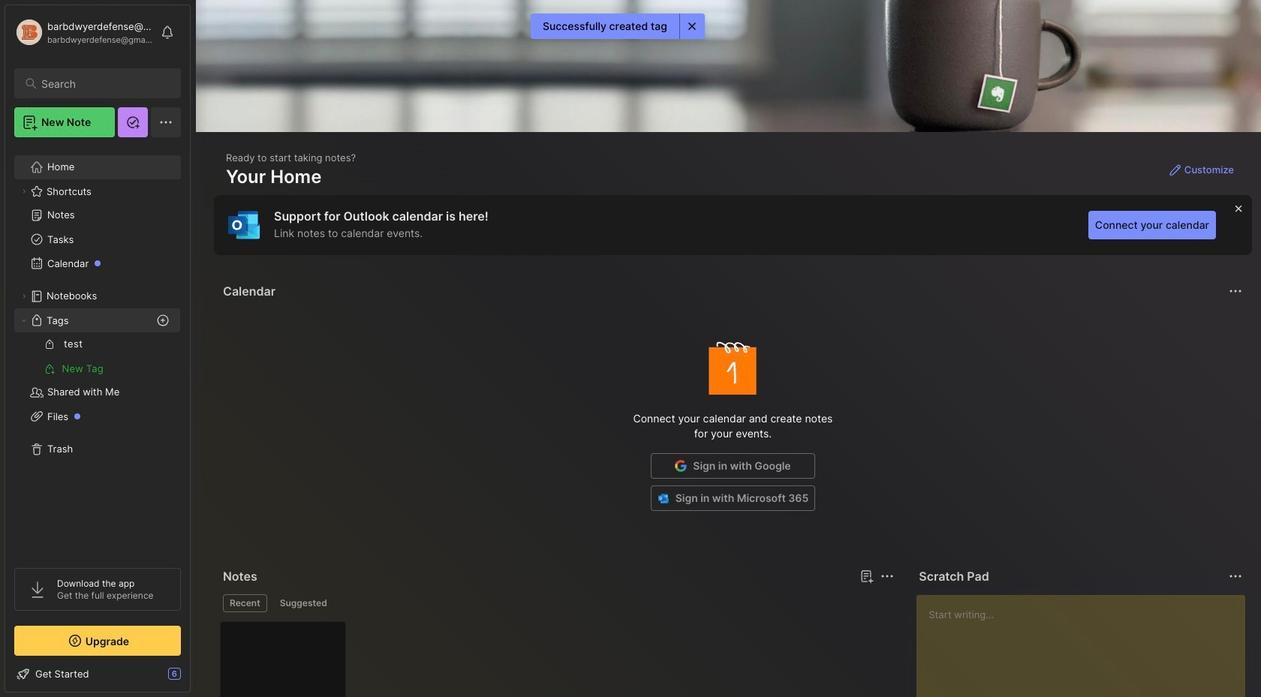 Task type: describe. For each thing, give the bounding box(es) containing it.
2 tab from the left
[[273, 595, 334, 613]]

none search field inside main element
[[41, 74, 167, 92]]

main element
[[0, 0, 195, 698]]

1 more actions image from the top
[[1227, 282, 1245, 300]]

expand tags image
[[20, 316, 29, 325]]

Search text field
[[41, 77, 167, 91]]

Account field
[[14, 17, 153, 47]]

Start writing… text field
[[929, 596, 1245, 698]]



Task type: locate. For each thing, give the bounding box(es) containing it.
1 vertical spatial more actions image
[[1227, 568, 1245, 586]]

click to collapse image
[[190, 670, 201, 688]]

more actions image
[[879, 568, 897, 586]]

tree
[[5, 146, 190, 555]]

0 horizontal spatial tab
[[223, 595, 267, 613]]

2 more actions image from the top
[[1227, 568, 1245, 586]]

tab
[[223, 595, 267, 613], [273, 595, 334, 613]]

1 tab from the left
[[223, 595, 267, 613]]

More actions field
[[1226, 281, 1247, 302], [878, 566, 899, 587], [1226, 566, 1247, 587]]

tree inside main element
[[5, 146, 190, 555]]

group
[[14, 333, 180, 381]]

tab list
[[223, 595, 893, 613]]

alert
[[531, 14, 705, 39]]

1 horizontal spatial tab
[[273, 595, 334, 613]]

0 vertical spatial more actions image
[[1227, 282, 1245, 300]]

more actions image
[[1227, 282, 1245, 300], [1227, 568, 1245, 586]]

group inside main element
[[14, 333, 180, 381]]

None search field
[[41, 74, 167, 92]]

expand notebooks image
[[20, 292, 29, 301]]

Help and Learning task checklist field
[[5, 662, 190, 686]]



Task type: vqa. For each thing, say whether or not it's contained in the screenshot.
bottommost row
no



